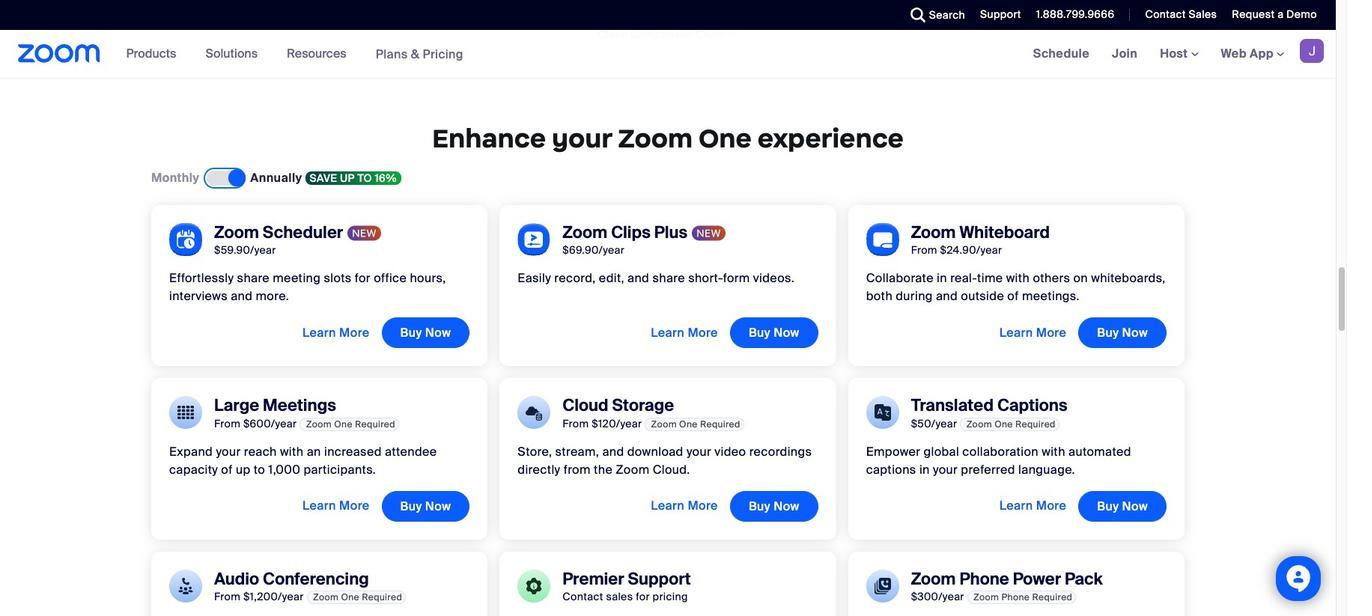 Task type: vqa. For each thing, say whether or not it's contained in the screenshot.
the more.
yes



Task type: locate. For each thing, give the bounding box(es) containing it.
phone
[[960, 568, 1009, 590], [1002, 592, 1030, 604]]

new image up the "office"
[[348, 226, 381, 241]]

1 cell from the left
[[829, 0, 994, 3]]

learn down effortlessly share meeting slots for office hours, interviews and more.
[[303, 325, 336, 341]]

form
[[723, 271, 750, 286]]

1 vertical spatial phone
[[1002, 592, 1030, 604]]

more down the short-
[[688, 325, 718, 341]]

pricing
[[653, 590, 688, 604]]

new image
[[348, 226, 381, 241], [692, 226, 726, 241]]

buy now link down whiteboards, in the right of the page
[[1078, 318, 1167, 349]]

up
[[340, 172, 355, 185], [236, 462, 251, 478]]

cell up "search"
[[829, 0, 994, 3]]

with up language.
[[1042, 444, 1065, 460]]

with inside expand your reach with an increased attendee capacity of up to 1,000 participants.
[[280, 444, 304, 460]]

on
[[1073, 271, 1088, 286]]

buy down recordings
[[749, 499, 771, 514]]

contact sales link
[[1134, 0, 1221, 30], [1145, 7, 1217, 21]]

0 vertical spatial contact
[[1145, 7, 1186, 21]]

up right 'save'
[[340, 172, 355, 185]]

0 horizontal spatial up
[[236, 462, 251, 478]]

your inside store, stream, and download your video recordings directly from the zoom cloud.
[[687, 444, 711, 460]]

and down real-
[[936, 289, 958, 304]]

to
[[358, 172, 372, 185], [254, 462, 265, 478]]

learn more button for translated captions
[[999, 491, 1067, 522]]

stream,
[[555, 444, 599, 460]]

zoom whiteboard from $24.90/year
[[911, 222, 1050, 257]]

for right the sales
[[636, 590, 650, 604]]

slots
[[324, 271, 352, 286]]

1 vertical spatial to
[[254, 462, 265, 478]]

learn more button down 'cloud.'
[[651, 491, 718, 522]]

monthly
[[151, 170, 199, 186]]

meetings
[[263, 395, 336, 417]]

required
[[355, 418, 395, 430], [700, 418, 740, 430], [1015, 418, 1056, 430], [362, 592, 402, 604], [1032, 592, 1073, 604]]

learn more down "meetings."
[[999, 325, 1067, 341]]

from down the cloud
[[563, 417, 589, 430]]

chart
[[696, 28, 724, 41]]

up down 'reach'
[[236, 462, 251, 478]]

from for zoom
[[911, 244, 937, 257]]

buy now for large meetings
[[400, 499, 451, 514]]

buy for translated captions
[[1097, 499, 1119, 514]]

your inside empower global collaboration with automated captions in your preferred language.
[[933, 462, 958, 478]]

1 vertical spatial in
[[919, 462, 930, 478]]

share up the more.
[[237, 271, 270, 286]]

banner
[[0, 30, 1336, 79]]

learn more button down language.
[[999, 491, 1067, 522]]

hours,
[[410, 271, 446, 286]]

more down "meetings."
[[1036, 325, 1067, 341]]

profile picture image
[[1300, 39, 1324, 63]]

captions
[[866, 462, 916, 478]]

empower global collaboration with automated captions in your preferred language.
[[866, 444, 1131, 478]]

1 horizontal spatial up
[[340, 172, 355, 185]]

2 new image from the left
[[692, 226, 726, 241]]

of right outside
[[1007, 289, 1019, 304]]

1 new image from the left
[[348, 226, 381, 241]]

2 horizontal spatial with
[[1042, 444, 1065, 460]]

learn down participants.
[[303, 498, 336, 514]]

1 horizontal spatial share
[[653, 271, 685, 286]]

and
[[628, 271, 649, 286], [231, 289, 253, 304], [936, 289, 958, 304], [602, 444, 624, 460]]

the
[[594, 462, 613, 478]]

increased
[[324, 444, 382, 460]]

required inside audio conferencing from $1,200/year zoom one required
[[362, 592, 402, 604]]

1 horizontal spatial in
[[937, 271, 947, 286]]

in left real-
[[937, 271, 947, 286]]

interviews
[[169, 289, 228, 304]]

buy now link for zoom whiteboard
[[1078, 318, 1167, 349]]

for inside premier support contact sales for pricing
[[636, 590, 650, 604]]

meeting
[[273, 271, 321, 286]]

learn more down effortlessly share meeting slots for office hours, interviews and more.
[[303, 325, 370, 341]]

edit,
[[599, 271, 624, 286]]

0 vertical spatial in
[[937, 271, 947, 286]]

required up increased
[[355, 418, 395, 430]]

record,
[[554, 271, 596, 286]]

now down attendee
[[425, 499, 451, 514]]

buy now
[[400, 325, 451, 341], [749, 325, 799, 341], [1097, 325, 1148, 341], [400, 499, 451, 514], [749, 499, 799, 514], [1097, 499, 1148, 514]]

$600/year
[[243, 417, 297, 430]]

required inside zoom phone power pack $300/year zoom phone required
[[1032, 592, 1073, 604]]

phone up $300/year
[[960, 568, 1009, 590]]

buy down hours,
[[400, 325, 422, 341]]

more.
[[256, 289, 289, 304]]

learn more down language.
[[999, 498, 1067, 514]]

one inside cloud storage from $120/year zoom one required
[[679, 418, 698, 430]]

plans & pricing link
[[376, 46, 463, 62], [376, 46, 463, 62]]

join
[[1112, 46, 1138, 61]]

products
[[126, 46, 176, 61]]

from for audio
[[214, 590, 241, 604]]

with inside empower global collaboration with automated captions in your preferred language.
[[1042, 444, 1065, 460]]

a
[[1278, 7, 1284, 21]]

required down power
[[1032, 592, 1073, 604]]

zoom inside store, stream, and download your video recordings directly from the zoom cloud.
[[616, 462, 650, 478]]

more down participants.
[[339, 498, 370, 514]]

one for large meetings
[[334, 418, 353, 430]]

learn more button for zoom whiteboard
[[999, 318, 1067, 349]]

new image for zoom scheduler
[[348, 226, 381, 241]]

0 vertical spatial of
[[1007, 289, 1019, 304]]

0 vertical spatial for
[[355, 271, 371, 286]]

now down recordings
[[774, 499, 799, 514]]

buy for large meetings
[[400, 499, 422, 514]]

banner containing products
[[0, 30, 1336, 79]]

1 vertical spatial up
[[236, 462, 251, 478]]

1 horizontal spatial new image
[[692, 226, 726, 241]]

from inside the large meetings from $600/year zoom one required
[[214, 417, 241, 430]]

learn more button down effortlessly share meeting slots for office hours, interviews and more.
[[303, 318, 370, 349]]

support right "search"
[[980, 7, 1021, 21]]

enhance
[[432, 122, 546, 155]]

plans
[[376, 46, 408, 62]]

buy now link down videos.
[[730, 318, 818, 349]]

0 vertical spatial phone
[[960, 568, 1009, 590]]

new image right plus
[[692, 226, 726, 241]]

with right time
[[1006, 271, 1030, 286]]

contact down premier
[[563, 590, 603, 604]]

buy down videos.
[[749, 325, 771, 341]]

share inside effortlessly share meeting slots for office hours, interviews and more.
[[237, 271, 270, 286]]

solutions
[[205, 46, 258, 61]]

cell up 1.888.799.9666
[[994, 0, 1158, 3]]

0 horizontal spatial support
[[628, 568, 691, 590]]

0 vertical spatial support
[[980, 7, 1021, 21]]

1 horizontal spatial with
[[1006, 271, 1030, 286]]

your inside expand your reach with an increased attendee capacity of up to 1,000 participants.
[[216, 444, 241, 460]]

and inside effortlessly share meeting slots for office hours, interviews and more.
[[231, 289, 253, 304]]

buy now link down 'automated'
[[1078, 491, 1167, 522]]

buy
[[400, 325, 422, 341], [749, 325, 771, 341], [1097, 325, 1119, 341], [400, 499, 422, 514], [749, 499, 771, 514], [1097, 499, 1119, 514]]

1 vertical spatial of
[[221, 462, 233, 478]]

from inside cloud storage from $120/year zoom one required
[[563, 417, 589, 430]]

learn more button down "meetings."
[[999, 318, 1067, 349]]

2 cell from the left
[[994, 0, 1158, 3]]

1.888.799.9666 button
[[1025, 0, 1118, 30], [1036, 7, 1115, 21]]

of right capacity
[[221, 462, 233, 478]]

with inside collaborate in real-time with others on whiteboards, both during and outside of meetings.
[[1006, 271, 1030, 286]]

now
[[425, 325, 451, 341], [774, 325, 799, 341], [1122, 325, 1148, 341], [425, 499, 451, 514], [774, 499, 799, 514], [1122, 499, 1148, 514]]

for for share
[[355, 271, 371, 286]]

learn down preferred
[[999, 498, 1033, 514]]

0 horizontal spatial with
[[280, 444, 304, 460]]

buy now down attendee
[[400, 499, 451, 514]]

required for audio conferencing
[[362, 592, 402, 604]]

capacity
[[169, 462, 218, 478]]

buy now down 'automated'
[[1097, 499, 1148, 514]]

in down 'global' on the right bottom of the page
[[919, 462, 930, 478]]

effortlessly share meeting slots for office hours, interviews and more.
[[169, 271, 446, 304]]

0 horizontal spatial to
[[254, 462, 265, 478]]

learn more down participants.
[[303, 498, 370, 514]]

learn more button down participants.
[[303, 491, 370, 522]]

from up the collaborate
[[911, 244, 937, 257]]

buy now link for large meetings
[[382, 491, 470, 522]]

close comparison chart
[[598, 28, 727, 41]]

0 horizontal spatial for
[[355, 271, 371, 286]]

collaborate in real-time with others on whiteboards, both during and outside of meetings.
[[866, 271, 1166, 304]]

1 horizontal spatial to
[[358, 172, 372, 185]]

one inside the large meetings from $600/year zoom one required
[[334, 418, 353, 430]]

premier
[[563, 568, 624, 590]]

of inside expand your reach with an increased attendee capacity of up to 1,000 participants.
[[221, 462, 233, 478]]

to left 16%
[[358, 172, 372, 185]]

from down audio
[[214, 590, 241, 604]]

one inside audio conferencing from $1,200/year zoom one required
[[341, 592, 359, 604]]

buy now link for translated captions
[[1078, 491, 1167, 522]]

cloud
[[563, 395, 608, 417]]

one for audio conferencing
[[341, 592, 359, 604]]

others
[[1033, 271, 1070, 286]]

one
[[699, 122, 752, 155], [334, 418, 353, 430], [679, 418, 698, 430], [995, 418, 1013, 430], [341, 592, 359, 604]]

captions
[[997, 395, 1067, 417]]

buy now down videos.
[[749, 325, 799, 341]]

$59.90/year
[[214, 244, 276, 257]]

buy now link down recordings
[[730, 491, 818, 522]]

0 horizontal spatial share
[[237, 271, 270, 286]]

now for large meetings
[[425, 499, 451, 514]]

cloud.
[[653, 462, 690, 478]]

storage
[[612, 395, 674, 417]]

1 vertical spatial contact
[[563, 590, 603, 604]]

from inside audio conferencing from $1,200/year zoom one required
[[214, 590, 241, 604]]

to inside expand your reach with an increased attendee capacity of up to 1,000 participants.
[[254, 462, 265, 478]]

learn more
[[303, 325, 370, 341], [651, 325, 718, 341], [999, 325, 1067, 341], [303, 498, 370, 514], [651, 498, 718, 514], [999, 498, 1067, 514]]

0 horizontal spatial contact
[[563, 590, 603, 604]]

from down large
[[214, 417, 241, 430]]

1 horizontal spatial of
[[1007, 289, 1019, 304]]

more down 'cloud.'
[[688, 498, 718, 514]]

and inside collaborate in real-time with others on whiteboards, both during and outside of meetings.
[[936, 289, 958, 304]]

buy now link
[[382, 318, 470, 349], [730, 318, 818, 349], [1078, 318, 1167, 349], [382, 491, 470, 522], [730, 491, 818, 522], [1078, 491, 1167, 522]]

more down slots
[[339, 325, 370, 341]]

and right edit,
[[628, 271, 649, 286]]

new image for zoom clips plus
[[692, 226, 726, 241]]

share left the short-
[[653, 271, 685, 286]]

participants.
[[304, 462, 376, 478]]

1 vertical spatial support
[[628, 568, 691, 590]]

from inside "zoom whiteboard from $24.90/year"
[[911, 244, 937, 257]]

0 horizontal spatial new image
[[348, 226, 381, 241]]

buy down 'automated'
[[1097, 499, 1119, 514]]

learn more button down the short-
[[651, 318, 718, 349]]

required up video
[[700, 418, 740, 430]]

support up pricing
[[628, 568, 691, 590]]

buy now down recordings
[[749, 499, 799, 514]]

buy down whiteboards, in the right of the page
[[1097, 325, 1119, 341]]

now down 'automated'
[[1122, 499, 1148, 514]]

for right slots
[[355, 271, 371, 286]]

language.
[[1018, 462, 1075, 478]]

required down captions
[[1015, 418, 1056, 430]]

zoom inside the translated captions $50/year zoom one required
[[966, 418, 992, 430]]

buy now link down hours,
[[382, 318, 470, 349]]

cell
[[829, 0, 994, 3], [994, 0, 1158, 3]]

0 horizontal spatial of
[[221, 462, 233, 478]]

required down conferencing
[[362, 592, 402, 604]]

1 share from the left
[[237, 271, 270, 286]]

from
[[911, 244, 937, 257], [214, 417, 241, 430], [563, 417, 589, 430], [214, 590, 241, 604]]

required inside the large meetings from $600/year zoom one required
[[355, 418, 395, 430]]

buy now for translated captions
[[1097, 499, 1148, 514]]

0 vertical spatial up
[[340, 172, 355, 185]]

learn more for cloud storage
[[651, 498, 718, 514]]

learn down 'cloud.'
[[651, 498, 685, 514]]

to down 'reach'
[[254, 462, 265, 478]]

pricing
[[423, 46, 463, 62]]

for inside effortlessly share meeting slots for office hours, interviews and more.
[[355, 271, 371, 286]]

zoom inside audio conferencing from $1,200/year zoom one required
[[313, 592, 339, 604]]

support
[[980, 7, 1021, 21], [628, 568, 691, 590]]

learn down collaborate in real-time with others on whiteboards, both during and outside of meetings.
[[999, 325, 1033, 341]]

buy now link down attendee
[[382, 491, 470, 522]]

video
[[715, 444, 746, 460]]

collaborate
[[866, 271, 934, 286]]

more down language.
[[1036, 498, 1067, 514]]

buy now down whiteboards, in the right of the page
[[1097, 325, 1148, 341]]

buy for cloud storage
[[749, 499, 771, 514]]

up inside annually save up to 16%
[[340, 172, 355, 185]]

large meetings from $600/year zoom one required
[[214, 395, 395, 430]]

with up 1,000
[[280, 444, 304, 460]]

required inside cloud storage from $120/year zoom one required
[[700, 418, 740, 430]]

and left the more.
[[231, 289, 253, 304]]

zoom logo image
[[18, 44, 100, 63]]

scheduler
[[263, 222, 343, 243]]

learn more down 'cloud.'
[[651, 498, 718, 514]]

contact
[[1145, 7, 1186, 21], [563, 590, 603, 604]]

annually save up to 16%
[[250, 170, 397, 186]]

contact left sales
[[1145, 7, 1186, 21]]

expand
[[169, 444, 213, 460]]

and up the
[[602, 444, 624, 460]]

1 horizontal spatial support
[[980, 7, 1021, 21]]

learn more for translated captions
[[999, 498, 1067, 514]]

learn for cloud storage
[[651, 498, 685, 514]]

1 horizontal spatial for
[[636, 590, 650, 604]]

1 vertical spatial for
[[636, 590, 650, 604]]

support inside premier support contact sales for pricing
[[628, 568, 691, 590]]

now down whiteboards, in the right of the page
[[1122, 325, 1148, 341]]

$50/year
[[911, 417, 957, 430]]

0 vertical spatial to
[[358, 172, 372, 185]]

easily
[[518, 271, 551, 286]]

now for translated captions
[[1122, 499, 1148, 514]]

videos.
[[753, 271, 795, 286]]

0 horizontal spatial in
[[919, 462, 930, 478]]

both
[[866, 289, 893, 304]]

buy down attendee
[[400, 499, 422, 514]]

phone down power
[[1002, 592, 1030, 604]]

zoom scheduler
[[214, 222, 343, 243]]

time
[[977, 271, 1003, 286]]

learn for translated captions
[[999, 498, 1033, 514]]

more for cloud storage
[[688, 498, 718, 514]]

and inside store, stream, and download your video recordings directly from the zoom cloud.
[[602, 444, 624, 460]]



Task type: describe. For each thing, give the bounding box(es) containing it.
request
[[1232, 7, 1275, 21]]

to inside annually save up to 16%
[[358, 172, 372, 185]]

learn more button for large meetings
[[303, 491, 370, 522]]

in inside empower global collaboration with automated captions in your preferred language.
[[919, 462, 930, 478]]

an
[[307, 444, 321, 460]]

buy now for cloud storage
[[749, 499, 799, 514]]

buy for zoom whiteboard
[[1097, 325, 1119, 341]]

clips
[[611, 222, 651, 243]]

buy now for zoom whiteboard
[[1097, 325, 1148, 341]]

store, stream, and download your video recordings directly from the zoom cloud.
[[518, 444, 812, 478]]

from for cloud
[[563, 417, 589, 430]]

effortlessly
[[169, 271, 234, 286]]

$1,200/year
[[243, 590, 304, 604]]

audio
[[214, 568, 259, 590]]

audio conferencing from $1,200/year zoom one required
[[214, 568, 402, 604]]

sales
[[606, 590, 633, 604]]

zoom clips plus
[[563, 222, 688, 243]]

comparison
[[630, 28, 693, 41]]

contact inside premier support contact sales for pricing
[[563, 590, 603, 604]]

power
[[1013, 568, 1061, 590]]

request a demo
[[1232, 7, 1317, 21]]

global
[[924, 444, 959, 460]]

reach
[[244, 444, 277, 460]]

demo
[[1287, 7, 1317, 21]]

more for zoom whiteboard
[[1036, 325, 1067, 341]]

with for large meetings
[[280, 444, 304, 460]]

more for large meetings
[[339, 498, 370, 514]]

whiteboards,
[[1091, 271, 1166, 286]]

for for support
[[636, 590, 650, 604]]

more for translated captions
[[1036, 498, 1067, 514]]

empower
[[866, 444, 921, 460]]

annually
[[250, 170, 302, 186]]

schedule
[[1033, 46, 1090, 61]]

contact sales
[[1145, 7, 1217, 21]]

zoom inside "zoom whiteboard from $24.90/year"
[[911, 222, 956, 243]]

whiteboard
[[960, 222, 1050, 243]]

conferencing
[[263, 568, 369, 590]]

download
[[627, 444, 683, 460]]

learn more for large meetings
[[303, 498, 370, 514]]

cloud storage from $120/year zoom one required
[[563, 395, 740, 430]]

1 horizontal spatial contact
[[1145, 7, 1186, 21]]

recordings
[[749, 444, 812, 460]]

save
[[310, 172, 337, 185]]

join link
[[1101, 30, 1149, 78]]

host
[[1160, 46, 1191, 61]]

from for large
[[214, 417, 241, 430]]

one inside the translated captions $50/year zoom one required
[[995, 418, 1013, 430]]

1.888.799.9666
[[1036, 7, 1115, 21]]

automated
[[1069, 444, 1131, 460]]

directly
[[518, 462, 560, 478]]

preferred
[[961, 462, 1015, 478]]

learn for zoom whiteboard
[[999, 325, 1033, 341]]

buy now down hours,
[[400, 325, 451, 341]]

pack
[[1065, 568, 1103, 590]]

one for cloud storage
[[679, 418, 698, 430]]

$300/year
[[911, 590, 964, 604]]

learn more button for cloud storage
[[651, 491, 718, 522]]

translated
[[911, 395, 994, 417]]

collaboration
[[963, 444, 1039, 460]]

with for translated captions
[[1042, 444, 1065, 460]]

now down hours,
[[425, 325, 451, 341]]

web app
[[1221, 46, 1274, 61]]

real-
[[950, 271, 977, 286]]

up inside expand your reach with an increased attendee capacity of up to 1,000 participants.
[[236, 462, 251, 478]]

buy now link for cloud storage
[[730, 491, 818, 522]]

$120/year
[[592, 417, 642, 430]]

during
[[896, 289, 933, 304]]

2 share from the left
[[653, 271, 685, 286]]

translated captions $50/year zoom one required
[[911, 395, 1067, 430]]

required for cloud storage
[[700, 418, 740, 430]]

required for large meetings
[[355, 418, 395, 430]]

enhance your zoom one experience
[[432, 122, 904, 155]]

now for zoom whiteboard
[[1122, 325, 1148, 341]]

search button
[[899, 0, 969, 30]]

close
[[598, 28, 627, 41]]

products button
[[126, 30, 183, 78]]

16%
[[375, 172, 397, 185]]

meetings navigation
[[1022, 30, 1336, 79]]

resources
[[287, 46, 346, 61]]

zoom phone power pack $300/year zoom phone required
[[911, 568, 1103, 604]]

1,000
[[268, 462, 300, 478]]

learn more for zoom whiteboard
[[999, 325, 1067, 341]]

schedule link
[[1022, 30, 1101, 78]]

product information navigation
[[115, 30, 475, 79]]

now down videos.
[[774, 325, 799, 341]]

plus
[[654, 222, 688, 243]]

plans & pricing
[[376, 46, 463, 62]]

from
[[564, 462, 591, 478]]

premier support contact sales for pricing
[[563, 568, 691, 604]]

expand your reach with an increased attendee capacity of up to 1,000 participants.
[[169, 444, 437, 478]]

learn down easily record, edit, and share short-form videos.
[[651, 325, 685, 341]]

app
[[1250, 46, 1274, 61]]

learn more down the short-
[[651, 325, 718, 341]]

of inside collaborate in real-time with others on whiteboards, both during and outside of meetings.
[[1007, 289, 1019, 304]]

meetings.
[[1022, 289, 1080, 304]]

required inside the translated captions $50/year zoom one required
[[1015, 418, 1056, 430]]

store,
[[518, 444, 552, 460]]

zoom inside the large meetings from $600/year zoom one required
[[306, 418, 332, 430]]

$24.90/year
[[940, 244, 1002, 257]]

attendee
[[385, 444, 437, 460]]

experience
[[758, 122, 904, 155]]

sales
[[1189, 7, 1217, 21]]

easily record, edit, and share short-form videos.
[[518, 271, 795, 286]]

in inside collaborate in real-time with others on whiteboards, both during and outside of meetings.
[[937, 271, 947, 286]]

short-
[[688, 271, 723, 286]]

zoom inside cloud storage from $120/year zoom one required
[[651, 418, 677, 430]]

learn for large meetings
[[303, 498, 336, 514]]

now for cloud storage
[[774, 499, 799, 514]]



